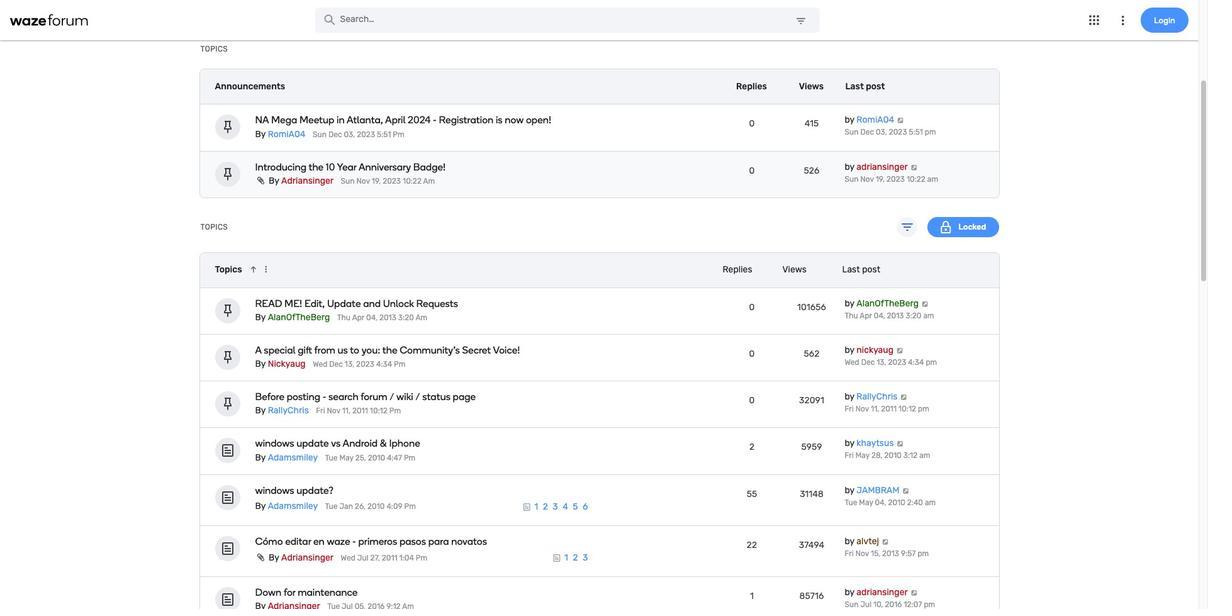 Task type: locate. For each thing, give the bounding box(es) containing it.
sun
[[845, 128, 859, 137], [313, 130, 327, 139], [845, 175, 859, 184], [341, 177, 355, 186]]

mega
[[271, 114, 297, 126]]

maintenance
[[298, 587, 358, 599]]

adamsmiley down windows update?
[[268, 501, 318, 512]]

1 link
[[535, 502, 538, 512], [565, 553, 568, 563]]

views up the 101656
[[783, 265, 807, 275]]

0 horizontal spatial 3 link
[[553, 502, 558, 512]]

10:12
[[899, 405, 917, 414], [370, 407, 388, 416]]

1 horizontal spatial 1 link
[[565, 553, 568, 563]]

1 horizontal spatial by nickyaug
[[845, 345, 894, 356]]

1 right doc image
[[535, 502, 538, 512]]

by down read
[[255, 312, 266, 323]]

1 horizontal spatial 10:22
[[907, 175, 926, 184]]

registration
[[439, 114, 494, 126]]

introducing the 10 year anniversary badge!
[[255, 161, 446, 173]]

1 vertical spatial views
[[783, 265, 807, 275]]

0 vertical spatial romia04 link
[[857, 115, 895, 126]]

0 horizontal spatial alanoftheberg
[[268, 312, 330, 323]]

nov for before posting - search forum / wiki / status page
[[856, 405, 869, 414]]

by rallychris up by khaytsus
[[845, 392, 898, 402]]

10
[[326, 161, 335, 173]]

1 horizontal spatial 3:20
[[906, 312, 922, 320]]

0 horizontal spatial 2011
[[352, 407, 368, 416]]

apr down read me! edit, update and unlock requests
[[352, 314, 365, 322]]

2013 for requests
[[887, 312, 904, 320]]

1 down 22
[[750, 591, 754, 602]]

1:04
[[400, 554, 414, 563]]

adamsmiley link down windows update?
[[268, 501, 318, 512]]

0 vertical spatial views
[[799, 81, 824, 92]]

by nickyaug right 562
[[845, 345, 894, 356]]

unlock
[[383, 298, 414, 310]]

0 vertical spatial rallychris link
[[857, 392, 898, 402]]

2010 for 3:12
[[885, 452, 902, 461]]

go to last post image
[[897, 117, 905, 124], [896, 348, 904, 354], [902, 488, 910, 494], [882, 539, 890, 545], [911, 590, 919, 596]]

0 left 526
[[750, 165, 755, 176]]

na mega meetup in atlanta, april 2024 - registration is now open!
[[255, 114, 552, 126]]

1 vertical spatial post
[[863, 265, 881, 275]]

tue down the by jambram
[[845, 498, 858, 507]]

0 vertical spatial 1 link
[[535, 502, 538, 512]]

go to last post image
[[911, 164, 919, 170], [921, 301, 929, 307], [900, 394, 908, 401], [897, 441, 905, 447]]

fri nov 11, 2011 10:12 pm down the before posting - search forum / wiki / status page
[[316, 407, 401, 416]]

fri down by khaytsus
[[845, 452, 854, 461]]

2 / from the left
[[416, 391, 420, 403]]

adamsmiley down update
[[268, 452, 318, 463]]

by rallychris
[[845, 392, 898, 402], [255, 406, 309, 416]]

windows left update
[[255, 438, 294, 450]]

rallychris link down posting
[[268, 406, 309, 416]]

last
[[846, 81, 864, 92], [843, 265, 860, 275]]

2 windows from the top
[[255, 485, 294, 497]]

views for read me! edit, update and unlock requests
[[783, 265, 807, 275]]

2011 down the before posting - search forum / wiki / status page
[[352, 407, 368, 416]]

fri down by alvtej
[[845, 550, 854, 558]]

0 horizontal spatial 3
[[553, 502, 558, 512]]

0 vertical spatial replies
[[737, 81, 767, 92]]

2010
[[885, 452, 902, 461], [368, 454, 385, 463], [889, 498, 906, 507], [368, 503, 385, 511]]

adriansinger
[[857, 162, 908, 172], [281, 176, 334, 186], [281, 553, 334, 563], [857, 587, 908, 598]]

0 left 32091
[[750, 396, 755, 406]]

tue may 25, 2010 4:47 pm
[[325, 454, 416, 463]]

0 horizontal spatial apr
[[352, 314, 365, 322]]

26,
[[355, 503, 366, 511]]

rallychris up khaytsus
[[857, 392, 898, 402]]

1 horizontal spatial alanoftheberg link
[[857, 298, 919, 309]]

1 vertical spatial by nickyaug
[[255, 359, 306, 370]]

rallychris link
[[857, 392, 898, 402], [268, 406, 309, 416]]

0 horizontal spatial 19,
[[372, 177, 381, 186]]

by adamsmiley down update
[[255, 452, 318, 463]]

thu apr 04, 2013 3:20 am
[[845, 312, 935, 320], [337, 314, 428, 322]]

2010 left 2:40
[[889, 498, 906, 507]]

19,
[[876, 175, 885, 184], [372, 177, 381, 186]]

0 vertical spatial 2
[[750, 442, 755, 453]]

1 horizontal spatial wed
[[341, 554, 356, 563]]

0 horizontal spatial 1
[[535, 502, 538, 512]]

2 vertical spatial -
[[353, 536, 356, 548]]

2011 right 27,
[[382, 554, 398, 563]]

paperclip image
[[255, 176, 267, 185], [255, 553, 267, 562]]

0 for secret
[[750, 349, 755, 360]]

5
[[573, 502, 578, 512]]

by down a at the left bottom of page
[[255, 359, 266, 370]]

nov up by khaytsus
[[856, 405, 869, 414]]

0 horizontal spatial alanoftheberg link
[[268, 312, 330, 323]]

1 vertical spatial 3
[[583, 553, 588, 563]]

0 vertical spatial 3
[[553, 502, 558, 512]]

3 link for cómo editar en waze - primeros pasos para novatos
[[583, 553, 588, 563]]

romia04 link
[[857, 115, 895, 126], [268, 129, 306, 140]]

11, up khaytsus
[[871, 405, 880, 414]]

by nickyaug
[[845, 345, 894, 356], [255, 359, 306, 370]]

0 horizontal spatial -
[[323, 391, 326, 403]]

2 link right doc image
[[543, 502, 548, 512]]

9:57
[[902, 550, 916, 558]]

by romia04 down the mega
[[255, 129, 306, 140]]

2 adamsmiley from the top
[[268, 501, 318, 512]]

1 horizontal spatial romia04
[[857, 115, 895, 126]]

0 horizontal spatial romia04 link
[[268, 129, 306, 140]]

sun nov 19, 2023 10:22 am
[[845, 175, 939, 184], [341, 177, 435, 186]]

1 adamsmiley from the top
[[268, 452, 318, 463]]

fri nov 11, 2011 10:12 pm up khaytsus link
[[845, 405, 930, 414]]

2 adamsmiley link from the top
[[268, 501, 318, 512]]

cómo
[[255, 536, 283, 548]]

by left khaytsus link
[[845, 438, 855, 449]]

4:34
[[909, 358, 925, 367], [376, 360, 392, 369]]

1 2 3
[[565, 553, 588, 563]]

37494
[[799, 540, 825, 551]]

2010 right 28,
[[885, 452, 902, 461]]

wed for nickyaug
[[845, 358, 860, 367]]

2 link right doc icon
[[573, 553, 578, 563]]

replies
[[737, 81, 767, 92], [723, 265, 753, 275]]

1 horizontal spatial 3 link
[[583, 553, 588, 563]]

1 horizontal spatial romia04 link
[[857, 115, 895, 126]]

adamsmiley for tue jan 26, 2010 4:09 pm
[[268, 501, 318, 512]]

by right 32091
[[845, 392, 855, 402]]

1 for 1
[[750, 591, 754, 602]]

na mega meetup in atlanta, april 2024 - registration is now open! link
[[255, 114, 634, 126]]

2013
[[887, 312, 904, 320], [380, 314, 397, 322], [883, 550, 900, 558]]

fri for cómo editar en waze - primeros pasos para novatos
[[845, 550, 854, 558]]

0 vertical spatial last
[[846, 81, 864, 92]]

may down the by jambram
[[860, 498, 874, 507]]

1 horizontal spatial the
[[383, 345, 398, 356]]

adamsmiley for tue may 25, 2010 4:47 pm
[[268, 452, 318, 463]]

adamsmiley
[[268, 452, 318, 463], [268, 501, 318, 512]]

1 vertical spatial paperclip image
[[255, 553, 267, 562]]

adriansinger link
[[857, 162, 908, 172], [281, 176, 334, 186], [281, 553, 334, 563], [857, 587, 908, 598]]

0 vertical spatial windows
[[255, 438, 294, 450]]

1 link right doc icon
[[565, 553, 568, 563]]

3 right doc icon
[[583, 553, 588, 563]]

1 / from the left
[[390, 391, 394, 403]]

1 horizontal spatial 5:51
[[909, 128, 923, 137]]

1 vertical spatial 2 link
[[573, 553, 578, 563]]

fri right 32091
[[845, 405, 854, 414]]

2010 down &
[[368, 454, 385, 463]]

10:12 up "3:12"
[[899, 405, 917, 414]]

2010 for 2:40
[[889, 498, 906, 507]]

2 paperclip image from the top
[[255, 553, 267, 562]]

1 horizontal spatial 03,
[[876, 128, 888, 137]]

1 vertical spatial by adamsmiley
[[255, 501, 318, 512]]

28,
[[872, 452, 883, 461]]

fri
[[845, 405, 854, 414], [316, 407, 325, 416], [845, 452, 854, 461], [845, 550, 854, 558]]

by adamsmiley for tue jan 26, 2010 4:09 pm
[[255, 501, 318, 512]]

0 vertical spatial 2 link
[[543, 502, 548, 512]]

-
[[433, 114, 437, 126], [323, 391, 326, 403], [353, 536, 356, 548]]

2 horizontal spatial 1
[[750, 591, 754, 602]]

by rallychris down before
[[255, 406, 309, 416]]

replies for na mega meetup in atlanta, april 2024 - registration is now open!
[[737, 81, 767, 92]]

1 horizontal spatial rallychris link
[[857, 392, 898, 402]]

wed for adriansinger
[[341, 554, 356, 563]]

/
[[390, 391, 394, 403], [416, 391, 420, 403]]

1 horizontal spatial 2011
[[382, 554, 398, 563]]

- left search
[[323, 391, 326, 403]]

tue left jan
[[325, 503, 338, 511]]

1 vertical spatial the
[[383, 345, 398, 356]]

the right you:
[[383, 345, 398, 356]]

rallychris link up khaytsus
[[857, 392, 898, 402]]

1 vertical spatial by alanoftheberg
[[255, 312, 330, 323]]

0 horizontal spatial 03,
[[344, 130, 355, 139]]

by left alvtej link
[[845, 536, 855, 547]]

1 horizontal spatial by rallychris
[[845, 392, 898, 402]]

0 horizontal spatial 2 link
[[543, 502, 548, 512]]

romia04
[[857, 115, 895, 126], [268, 129, 306, 140]]

1 vertical spatial nickyaug
[[268, 359, 306, 370]]

0 vertical spatial last post
[[846, 81, 886, 92]]

paperclip image for sun
[[255, 176, 267, 185]]

1 horizontal spatial fri nov 11, 2011 10:12 pm
[[845, 405, 930, 414]]

1 link for windows update?
[[535, 502, 538, 512]]

2 link for cómo editar en waze - primeros pasos para novatos
[[573, 553, 578, 563]]

0 horizontal spatial fri nov 11, 2011 10:12 pm
[[316, 407, 401, 416]]

me!
[[285, 298, 302, 310]]

1 vertical spatial -
[[323, 391, 326, 403]]

1 by adamsmiley from the top
[[255, 452, 318, 463]]

1 horizontal spatial 2 link
[[573, 553, 578, 563]]

windows
[[255, 438, 294, 450], [255, 485, 294, 497]]

4:47
[[387, 454, 402, 463]]

fri for before posting - search forum / wiki / status page
[[845, 405, 854, 414]]

11, down search
[[342, 407, 351, 416]]

2010 for 4:09
[[368, 503, 385, 511]]

by right 85716
[[845, 587, 855, 598]]

views for na mega meetup in atlanta, april 2024 - registration is now open!
[[799, 81, 824, 92]]

secret
[[462, 345, 491, 356]]

by down before
[[255, 406, 266, 416]]

nov down by alvtej
[[856, 550, 869, 558]]

2011 up khaytsus link
[[881, 405, 897, 414]]

thu
[[845, 312, 859, 320], [337, 314, 351, 322]]

by nickyaug down "special"
[[255, 359, 306, 370]]

sun right "415"
[[845, 128, 859, 137]]

5 0 from the top
[[750, 396, 755, 406]]

2010 for 4:47
[[368, 454, 385, 463]]

1 vertical spatial alanoftheberg
[[268, 312, 330, 323]]

tue may 04, 2010 2:40 am
[[845, 498, 936, 507]]

fri may 28, 2010 3:12 am
[[845, 452, 931, 461]]

by alanoftheberg
[[845, 298, 919, 309], [255, 312, 330, 323]]

wed right 562
[[845, 358, 860, 367]]

novatos
[[451, 536, 487, 548]]

dot menu image
[[261, 264, 271, 274]]

2 horizontal spatial -
[[433, 114, 437, 126]]

- right the waze
[[353, 536, 356, 548]]

apr right the 101656
[[860, 312, 872, 320]]

tue for tue may 04, 2010 2:40 am
[[845, 498, 858, 507]]

0 vertical spatial adamsmiley link
[[268, 452, 318, 463]]

by left jambram
[[845, 485, 855, 496]]

may down by khaytsus
[[856, 452, 870, 461]]

last for read me! edit, update and unlock requests
[[843, 265, 860, 275]]

last for na mega meetup in atlanta, april 2024 - registration is now open!
[[846, 81, 864, 92]]

1 vertical spatial adamsmiley
[[268, 501, 318, 512]]

2 0 from the top
[[750, 165, 755, 176]]

alvtej link
[[857, 536, 880, 547]]

1 link right doc image
[[535, 502, 538, 512]]

2 vertical spatial 2
[[573, 553, 578, 563]]

nov down introducing the 10 year anniversary badge! on the left of the page
[[357, 177, 370, 186]]

wed down from at the left bottom
[[313, 360, 328, 369]]

and
[[363, 298, 381, 310]]

1 adamsmiley link from the top
[[268, 452, 318, 463]]

paperclip image down introducing
[[255, 176, 267, 185]]

0 vertical spatial by adamsmiley
[[255, 452, 318, 463]]

25,
[[356, 454, 366, 463]]

the left the 10
[[309, 161, 324, 173]]

2 right doc icon
[[573, 553, 578, 563]]

2 by adamsmiley from the top
[[255, 501, 318, 512]]

0 vertical spatial alanoftheberg link
[[857, 298, 919, 309]]

read
[[255, 298, 282, 310]]

1 horizontal spatial -
[[353, 536, 356, 548]]

windows left update? on the left bottom
[[255, 485, 294, 497]]

0 horizontal spatial the
[[309, 161, 324, 173]]

from
[[315, 345, 335, 356]]

2 right doc image
[[543, 502, 548, 512]]

/ left wiki at left bottom
[[390, 391, 394, 403]]

3 link left 4 link
[[553, 502, 558, 512]]

1 horizontal spatial thu
[[845, 312, 859, 320]]

editar
[[285, 536, 311, 548]]

sun down the year
[[341, 177, 355, 186]]

10:12 down forum
[[370, 407, 388, 416]]

2 up 55
[[750, 442, 755, 453]]

nov right 526
[[861, 175, 874, 184]]

2 horizontal spatial wed
[[845, 358, 860, 367]]

adamsmiley link for tue jan 26, 2010 4:09 pm
[[268, 501, 318, 512]]

sun dec 03, 2023 5:51 pm
[[845, 128, 937, 137], [313, 130, 405, 139]]

1 horizontal spatial sun nov 19, 2023 10:22 am
[[845, 175, 939, 184]]

0 horizontal spatial 11,
[[342, 407, 351, 416]]

1 paperclip image from the top
[[255, 176, 267, 185]]

11,
[[871, 405, 880, 414], [342, 407, 351, 416]]

post for na mega meetup in atlanta, april 2024 - registration is now open!
[[866, 81, 886, 92]]

by right "415"
[[845, 115, 855, 126]]

1 0 from the top
[[750, 119, 755, 129]]

0 horizontal spatial nickyaug
[[268, 359, 306, 370]]

0 left "415"
[[750, 119, 755, 129]]

0 vertical spatial paperclip image
[[255, 176, 267, 185]]

- right 2024
[[433, 114, 437, 126]]

1 windows from the top
[[255, 438, 294, 450]]

now
[[505, 114, 524, 126]]

0 vertical spatial by romia04
[[845, 115, 895, 126]]

thu right the 101656
[[845, 312, 859, 320]]

1 vertical spatial nickyaug link
[[268, 359, 306, 370]]

adamsmiley link
[[268, 452, 318, 463], [268, 501, 318, 512]]

0 left the 101656
[[750, 302, 755, 313]]

0 horizontal spatial sun dec 03, 2023 5:51 pm
[[313, 130, 405, 139]]

4 0 from the top
[[750, 349, 755, 360]]

0 vertical spatial nickyaug
[[857, 345, 894, 356]]

0 for is
[[750, 119, 755, 129]]

1 horizontal spatial 3
[[583, 553, 588, 563]]

paperclip image down cómo
[[255, 553, 267, 562]]

update
[[327, 298, 361, 310]]

0 vertical spatial post
[[866, 81, 886, 92]]

go to last post image for read me! edit, update and unlock requests
[[921, 301, 929, 307]]

2 link
[[543, 502, 548, 512], [573, 553, 578, 563]]

0 vertical spatial the
[[309, 161, 324, 173]]

2010 right 26,
[[368, 503, 385, 511]]

2 horizontal spatial 2011
[[881, 405, 897, 414]]

0
[[750, 119, 755, 129], [750, 165, 755, 176], [750, 302, 755, 313], [750, 349, 755, 360], [750, 396, 755, 406]]

us
[[338, 345, 348, 356]]

/ right wiki at left bottom
[[416, 391, 420, 403]]

wed
[[845, 358, 860, 367], [313, 360, 328, 369], [341, 554, 356, 563]]

0 vertical spatial adamsmiley
[[268, 452, 318, 463]]

1 right doc icon
[[565, 553, 568, 563]]

windows for windows update vs android & iphone
[[255, 438, 294, 450]]

562
[[804, 349, 820, 360]]

fri down posting
[[316, 407, 325, 416]]

update?
[[297, 485, 334, 497]]

by down na
[[255, 129, 266, 140]]

rallychris down posting
[[268, 406, 309, 416]]

dec down us
[[329, 360, 343, 369]]

views
[[799, 81, 824, 92], [783, 265, 807, 275]]

windows update?
[[255, 485, 334, 497]]

arrow down image
[[248, 264, 259, 274]]

2011 for by rallychris
[[881, 405, 897, 414]]

0 left 562
[[750, 349, 755, 360]]

3 link right doc icon
[[583, 553, 588, 563]]

0 horizontal spatial /
[[390, 391, 394, 403]]

nov for introducing the 10 year anniversary badge!
[[861, 175, 874, 184]]

1 vertical spatial alanoftheberg link
[[268, 312, 330, 323]]

04,
[[874, 312, 886, 320], [366, 314, 378, 322], [875, 498, 887, 507]]

0 horizontal spatial 3:20
[[398, 314, 414, 322]]

526
[[804, 165, 820, 176]]

1 vertical spatial 2
[[543, 502, 548, 512]]

1 vertical spatial last post
[[843, 265, 881, 275]]

1 horizontal spatial 2
[[573, 553, 578, 563]]

3 left 4 link
[[553, 502, 558, 512]]

1 vertical spatial 1
[[565, 553, 568, 563]]

windows for windows update?
[[255, 485, 294, 497]]

tue for tue may 25, 2010 4:47 pm
[[325, 454, 338, 463]]

go to last post image for before posting - search forum / wiki / status page
[[900, 394, 908, 401]]

wed left the jul
[[341, 554, 356, 563]]

3 for 1 2 3
[[583, 553, 588, 563]]



Task type: describe. For each thing, give the bounding box(es) containing it.
0 horizontal spatial 4:34
[[376, 360, 392, 369]]

0 horizontal spatial sun nov 19, 2023 10:22 am
[[341, 177, 435, 186]]

15,
[[871, 550, 881, 558]]

1 horizontal spatial nickyaug link
[[857, 345, 894, 356]]

before posting - search forum / wiki / status page
[[255, 391, 476, 403]]

last post for read me! edit, update and unlock requests
[[843, 265, 881, 275]]

by right 562
[[845, 345, 855, 356]]

down
[[255, 587, 282, 599]]

dec right 562
[[862, 358, 875, 367]]

introducing the 10 year anniversary badge! link
[[255, 161, 634, 173]]

1 horizontal spatial sun dec 03, 2023 5:51 pm
[[845, 128, 937, 137]]

0 horizontal spatial wed
[[313, 360, 328, 369]]

0 horizontal spatial nickyaug link
[[268, 359, 306, 370]]

introducing
[[255, 161, 307, 173]]

wiki
[[397, 391, 413, 403]]

in
[[337, 114, 345, 126]]

nov down search
[[327, 407, 340, 416]]

down for maintenance link
[[255, 587, 634, 599]]

na
[[255, 114, 269, 126]]

waze
[[327, 536, 350, 548]]

jan
[[340, 503, 353, 511]]

04, for windows update?
[[875, 498, 887, 507]]

0 horizontal spatial wed dec 13, 2023 4:34 pm
[[313, 360, 406, 369]]

22
[[747, 540, 757, 551]]

status
[[423, 391, 451, 403]]

am for windows update vs android & iphone
[[920, 452, 931, 461]]

1 vertical spatial by romia04
[[255, 129, 306, 140]]

en
[[314, 536, 325, 548]]

31148
[[800, 489, 824, 500]]

101656
[[798, 302, 827, 313]]

requests
[[416, 298, 458, 310]]

page
[[453, 391, 476, 403]]

0 horizontal spatial 5:51
[[377, 130, 391, 139]]

1 vertical spatial topics
[[201, 223, 228, 232]]

2 vertical spatial topics
[[215, 265, 242, 275]]

wed jul 27, 2011 1:04 pm
[[341, 554, 428, 563]]

3 0 from the top
[[750, 302, 755, 313]]

go to last post image for novatos
[[882, 539, 890, 545]]

tue for tue jan 26, 2010 4:09 pm
[[325, 503, 338, 511]]

update
[[297, 438, 329, 450]]

vs
[[331, 438, 341, 450]]

by right 526
[[845, 162, 855, 172]]

4:09
[[387, 503, 403, 511]]

jambram
[[857, 485, 900, 496]]

posting
[[287, 391, 320, 403]]

fri for windows update vs android & iphone
[[845, 452, 854, 461]]

fri nov 15, 2013 9:57 pm
[[845, 550, 929, 558]]

1 horizontal spatial by romia04
[[845, 115, 895, 126]]

3:12
[[904, 452, 918, 461]]

search
[[329, 391, 359, 403]]

1 horizontal spatial 13,
[[877, 358, 887, 367]]

go to last post image for introducing the 10 year anniversary badge!
[[911, 164, 919, 170]]

2 for 1 2 3 4 5 6
[[543, 502, 548, 512]]

415
[[805, 119, 819, 129]]

2011 for by adriansinger
[[382, 554, 398, 563]]

1 link for cómo editar en waze - primeros pasos para novatos
[[565, 553, 568, 563]]

0 horizontal spatial 10:22
[[403, 177, 422, 186]]

khaytsus link
[[857, 438, 894, 449]]

32091
[[800, 396, 825, 406]]

badge!
[[413, 161, 446, 173]]

sun right 526
[[845, 175, 859, 184]]

jambram link
[[857, 485, 900, 496]]

2 horizontal spatial 2
[[750, 442, 755, 453]]

27,
[[370, 554, 380, 563]]

1 horizontal spatial 11,
[[871, 405, 880, 414]]

for
[[284, 587, 296, 599]]

&
[[380, 438, 387, 450]]

alvtej
[[857, 536, 880, 547]]

community's
[[400, 345, 460, 356]]

nov for cómo editar en waze - primeros pasos para novatos
[[856, 550, 869, 558]]

by up windows update?
[[255, 452, 266, 463]]

2024
[[408, 114, 431, 126]]

1 horizontal spatial 19,
[[876, 175, 885, 184]]

para
[[429, 536, 449, 548]]

replies for read me! edit, update and unlock requests
[[723, 265, 753, 275]]

1 vertical spatial romia04
[[268, 129, 306, 140]]

by up cómo
[[255, 501, 266, 512]]

forum
[[361, 391, 388, 403]]

0 vertical spatial rallychris
[[857, 392, 898, 402]]

0 horizontal spatial thu apr 04, 2013 3:20 am
[[337, 314, 428, 322]]

55
[[747, 489, 758, 500]]

doc image
[[523, 503, 531, 512]]

open!
[[526, 114, 552, 126]]

atlanta,
[[347, 114, 383, 126]]

1 horizontal spatial alanoftheberg
[[857, 298, 919, 309]]

0 for page
[[750, 396, 755, 406]]

1 vertical spatial by rallychris
[[255, 406, 309, 416]]

april
[[385, 114, 406, 126]]

anniversary
[[359, 161, 411, 173]]

4 link
[[563, 502, 568, 512]]

may for windows update vs android & iphone
[[856, 452, 870, 461]]

windows update? link
[[255, 485, 634, 497]]

by down cómo
[[269, 553, 279, 563]]

read me! edit, update and unlock requests link
[[255, 298, 634, 310]]

0 horizontal spatial 13,
[[345, 360, 355, 369]]

primeros
[[359, 536, 397, 548]]

2:40
[[908, 498, 924, 507]]

is
[[496, 114, 503, 126]]

1 horizontal spatial wed dec 13, 2023 4:34 pm
[[845, 358, 938, 367]]

1 horizontal spatial 4:34
[[909, 358, 925, 367]]

to
[[350, 345, 359, 356]]

year
[[337, 161, 357, 173]]

cómo editar en waze - primeros pasos para novatos
[[255, 536, 487, 548]]

by adamsmiley for tue may 25, 2010 4:47 pm
[[255, 452, 318, 463]]

by down introducing
[[269, 176, 279, 186]]

android
[[343, 438, 378, 450]]

0 horizontal spatial rallychris
[[268, 406, 309, 416]]

0 vertical spatial romia04
[[857, 115, 895, 126]]

2013 for pasos
[[883, 550, 900, 558]]

6
[[583, 502, 588, 512]]

6 link
[[583, 502, 588, 512]]

gift
[[298, 345, 312, 356]]

paperclip image for wed
[[255, 553, 267, 562]]

cómo editar en waze - primeros pasos para novatos link
[[255, 536, 634, 548]]

khaytsus
[[857, 438, 894, 449]]

go to last post image for windows update vs android & iphone
[[897, 441, 905, 447]]

0 vertical spatial topics
[[201, 45, 228, 54]]

2 for 1 2 3
[[573, 553, 578, 563]]

sun down meetup
[[313, 130, 327, 139]]

dec right "415"
[[861, 128, 874, 137]]

1 horizontal spatial apr
[[860, 312, 872, 320]]

1 for 1 2 3 4 5 6
[[535, 502, 538, 512]]

0 horizontal spatial thu
[[337, 314, 351, 322]]

1 horizontal spatial by alanoftheberg
[[845, 298, 919, 309]]

read me! edit, update and unlock requests
[[255, 298, 458, 310]]

1 horizontal spatial thu apr 04, 2013 3:20 am
[[845, 312, 935, 320]]

edit,
[[305, 298, 325, 310]]

by jambram
[[845, 485, 900, 496]]

am for introducing the 10 year anniversary badge!
[[928, 175, 939, 184]]

iphone
[[389, 438, 420, 450]]

1 for 1 2 3
[[565, 553, 568, 563]]

0 horizontal spatial by nickyaug
[[255, 359, 306, 370]]

may left 25,
[[340, 454, 354, 463]]

04, for read me! edit, update and unlock requests
[[874, 312, 886, 320]]

0 horizontal spatial 10:12
[[370, 407, 388, 416]]

may for windows update?
[[860, 498, 874, 507]]

dec down in
[[329, 130, 342, 139]]

before posting - search forum / wiki / status page link
[[255, 391, 634, 403]]

last post for na mega meetup in atlanta, april 2024 - registration is now open!
[[846, 81, 886, 92]]

a special gift from us to you: the community's secret voice!
[[255, 345, 520, 356]]

meetup
[[300, 114, 335, 126]]

before
[[255, 391, 285, 403]]

by right the 101656
[[845, 298, 855, 309]]

adamsmiley link for tue may 25, 2010 4:47 pm
[[268, 452, 318, 463]]

am for windows update?
[[925, 498, 936, 507]]

0 vertical spatial by nickyaug
[[845, 345, 894, 356]]

am for read me! edit, update and unlock requests
[[924, 312, 935, 320]]

down for maintenance
[[255, 587, 358, 599]]

1 horizontal spatial 10:12
[[899, 405, 917, 414]]

by khaytsus
[[845, 438, 894, 449]]

1 vertical spatial rallychris link
[[268, 406, 309, 416]]

2 link for windows update?
[[543, 502, 548, 512]]

pasos
[[400, 536, 426, 548]]

post for read me! edit, update and unlock requests
[[863, 265, 881, 275]]

by alvtej
[[845, 536, 880, 547]]

windows update vs android & iphone
[[255, 438, 420, 450]]

3 link for windows update?
[[553, 502, 558, 512]]

85716
[[800, 591, 824, 602]]

go to last post image for community's
[[896, 348, 904, 354]]

a
[[255, 345, 262, 356]]

doc image
[[553, 554, 562, 563]]

3 for 1 2 3 4 5 6
[[553, 502, 558, 512]]

1 2 3 4 5 6
[[535, 502, 588, 512]]

go to last post image for registration
[[897, 117, 905, 124]]

windows update vs android & iphone link
[[255, 438, 634, 450]]



Task type: vqa. For each thing, say whether or not it's contained in the screenshot.


